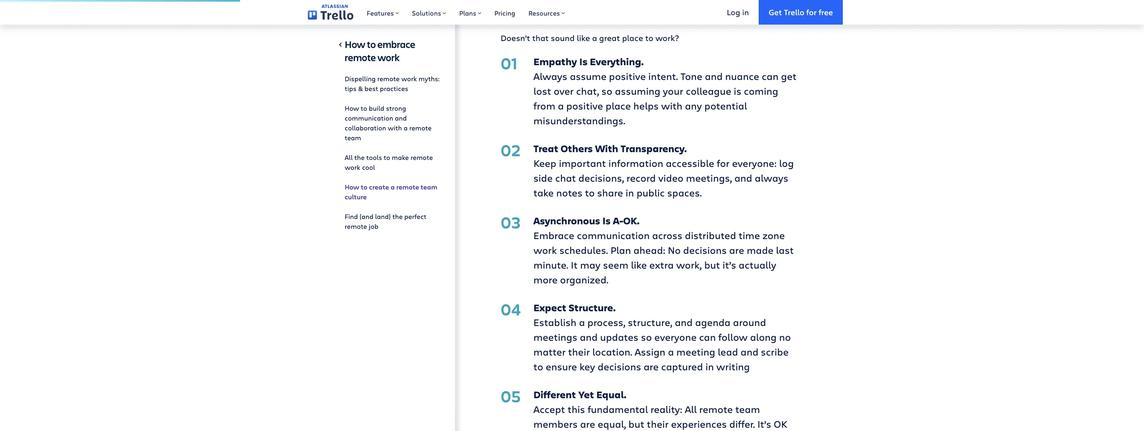 Task type: locate. For each thing, give the bounding box(es) containing it.
like
[[577, 32, 591, 44], [631, 258, 647, 272]]

1 vertical spatial team
[[421, 183, 438, 192]]

how up dispelling
[[345, 38, 366, 51]]

to up culture
[[361, 183, 368, 192]]

2 vertical spatial are
[[581, 418, 596, 431]]

place down the assuming
[[606, 99, 631, 113]]

it's
[[758, 418, 772, 431]]

are inside expect structure. establish a process, structure, and agenda around meetings and updates so everyone can follow along no matter their location. assign a meeting lead and scribe to ensure key decisions are captured in writing
[[644, 360, 659, 374]]

2 vertical spatial team
[[736, 403, 761, 416]]

0 vertical spatial decisions
[[684, 244, 727, 257]]

1 vertical spatial so
[[641, 331, 652, 344]]

members
[[534, 418, 578, 431]]

zone
[[763, 229, 786, 242]]

0 vertical spatial all
[[345, 153, 353, 162]]

get
[[769, 7, 783, 17]]

with inside how to build strong communication and collaboration with a remote team
[[388, 124, 402, 132]]

2 horizontal spatial are
[[730, 244, 745, 257]]

helps
[[634, 99, 659, 113]]

0 horizontal spatial decisions
[[598, 360, 642, 374]]

how inside how to create a remote team culture
[[345, 183, 359, 192]]

work,
[[677, 258, 702, 272]]

plan
[[611, 244, 632, 257]]

team inside how to create a remote team culture
[[421, 183, 438, 192]]

0 horizontal spatial can
[[700, 331, 716, 344]]

a
[[593, 32, 598, 44], [558, 99, 564, 113], [404, 124, 408, 132], [391, 183, 395, 192], [579, 316, 585, 329], [668, 345, 674, 359]]

and down strong
[[395, 114, 407, 122]]

1 how from the top
[[345, 38, 366, 51]]

how to create a remote team culture link
[[345, 179, 442, 205]]

1 horizontal spatial decisions
[[684, 244, 727, 257]]

with
[[662, 99, 683, 113], [388, 124, 402, 132]]

equal.
[[597, 389, 627, 402]]

1 vertical spatial but
[[629, 418, 645, 431]]

but
[[705, 258, 721, 272], [629, 418, 645, 431]]

work up dispelling remote work myths: tips & best practices in the top of the page
[[378, 51, 400, 64]]

1 horizontal spatial but
[[705, 258, 721, 272]]

team
[[345, 133, 361, 142], [421, 183, 438, 192], [736, 403, 761, 416]]

are inside "asynchronous is a-ok. embrace communication across distributed time zone work schedules. plan ahead: no decisions are made last minute. it may seem like extra work, but it's actually more organized."
[[730, 244, 745, 257]]

so down structure, at the bottom right of the page
[[641, 331, 652, 344]]

ok.
[[624, 214, 640, 228]]

a left great
[[593, 32, 598, 44]]

lead
[[718, 345, 739, 359]]

0 horizontal spatial the
[[355, 153, 365, 162]]

0 horizontal spatial all
[[345, 153, 353, 162]]

to left "build"
[[361, 104, 367, 113]]

doesn't
[[501, 32, 531, 44]]

positive
[[609, 69, 646, 83], [567, 99, 604, 113]]

like right sound
[[577, 32, 591, 44]]

are up it's on the bottom of page
[[730, 244, 745, 257]]

0 vertical spatial are
[[730, 244, 745, 257]]

2 how from the top
[[345, 104, 359, 113]]

and up everyone
[[675, 316, 693, 329]]

how up culture
[[345, 183, 359, 192]]

the inside all the tools to make remote work cool
[[355, 153, 365, 162]]

and
[[705, 69, 723, 83], [395, 114, 407, 122], [735, 171, 753, 185], [675, 316, 693, 329], [580, 331, 598, 344], [741, 345, 759, 359]]

decisions down "location."
[[598, 360, 642, 374]]

remote inside find (and land) the perfect remote job
[[345, 222, 367, 231]]

pricing link
[[488, 0, 522, 25]]

the up the cool
[[355, 153, 365, 162]]

0 horizontal spatial but
[[629, 418, 645, 431]]

1 vertical spatial the
[[393, 212, 403, 221]]

1 horizontal spatial the
[[393, 212, 403, 221]]

embrace
[[378, 38, 416, 51]]

how inside how to build strong communication and collaboration with a remote team
[[345, 104, 359, 113]]

positive up the assuming
[[609, 69, 646, 83]]

decisions inside "asynchronous is a-ok. embrace communication across distributed time zone work schedules. plan ahead: no decisions are made last minute. it may seem like extra work, but it's actually more organized."
[[684, 244, 727, 257]]

in down the record
[[626, 186, 635, 200]]

the right land)
[[393, 212, 403, 221]]

1 horizontal spatial all
[[685, 403, 697, 416]]

0 vertical spatial the
[[355, 153, 365, 162]]

a right create
[[391, 183, 395, 192]]

a down over
[[558, 99, 564, 113]]

cool
[[362, 163, 375, 172]]

fundamental
[[588, 403, 649, 416]]

it
[[571, 258, 578, 272]]

for up meetings,
[[717, 156, 730, 170]]

assume
[[570, 69, 607, 83]]

misunderstandings.
[[534, 114, 626, 127]]

0 vertical spatial can
[[762, 69, 779, 83]]

1 horizontal spatial their
[[647, 418, 669, 431]]

0 horizontal spatial is
[[580, 55, 588, 68]]

all
[[345, 153, 353, 162], [685, 403, 697, 416]]

agenda
[[696, 316, 731, 329]]

their up key
[[569, 345, 590, 359]]

take
[[534, 186, 554, 200]]

work inside how to embrace remote work
[[378, 51, 400, 64]]

expect structure. establish a process, structure, and agenda around meetings and updates so everyone can follow along no matter their location. assign a meeting lead and scribe to ensure key decisions are captured in writing
[[534, 301, 792, 374]]

any
[[686, 99, 703, 113]]

1 vertical spatial decisions
[[598, 360, 642, 374]]

the inside find (and land) the perfect remote job
[[393, 212, 403, 221]]

like inside "asynchronous is a-ok. embrace communication across distributed time zone work schedules. plan ahead: no decisions are made last minute. it may seem like extra work, but it's actually more organized."
[[631, 258, 647, 272]]

is
[[734, 84, 742, 98]]

0 vertical spatial their
[[569, 345, 590, 359]]

positive down chat, on the top
[[567, 99, 604, 113]]

how inside how to embrace remote work
[[345, 38, 366, 51]]

can inside expect structure. establish a process, structure, and agenda around meetings and updates so everyone can follow along no matter their location. assign a meeting lead and scribe to ensure key decisions are captured in writing
[[700, 331, 716, 344]]

that
[[533, 32, 549, 44]]

communication
[[345, 114, 394, 122], [577, 229, 650, 242]]

and down everyone:
[[735, 171, 753, 185]]

remote inside how to build strong communication and collaboration with a remote team
[[410, 124, 432, 132]]

a down structure.
[[579, 316, 585, 329]]

communication up collaboration
[[345, 114, 394, 122]]

1 horizontal spatial in
[[706, 360, 714, 374]]

1 horizontal spatial with
[[662, 99, 683, 113]]

0 horizontal spatial communication
[[345, 114, 394, 122]]

always
[[755, 171, 789, 185]]

to inside how to create a remote team culture
[[361, 183, 368, 192]]

atlassian trello image
[[308, 5, 354, 20]]

1 horizontal spatial are
[[644, 360, 659, 374]]

important
[[559, 156, 607, 170]]

plans button
[[453, 0, 488, 25]]

0 horizontal spatial team
[[345, 133, 361, 142]]

different
[[534, 389, 576, 402]]

tools
[[367, 153, 382, 162]]

with down strong
[[388, 124, 402, 132]]

1 vertical spatial communication
[[577, 229, 650, 242]]

over
[[554, 84, 574, 98]]

all left the 'tools'
[[345, 153, 353, 162]]

matter
[[534, 345, 566, 359]]

empathy is everything. always assume positive intent. tone and nuance can get lost over chat, so assuming your colleague is coming from a positive place helps with any potential misunderstandings.
[[534, 55, 797, 127]]

1 vertical spatial all
[[685, 403, 697, 416]]

how to build strong communication and collaboration with a remote team link
[[345, 100, 442, 146]]

0 horizontal spatial their
[[569, 345, 590, 359]]

but down fundamental
[[629, 418, 645, 431]]

to left embrace
[[367, 38, 376, 51]]

team up the perfect
[[421, 183, 438, 192]]

0 vertical spatial so
[[602, 84, 613, 98]]

for left 'free'
[[807, 7, 817, 17]]

2 vertical spatial in
[[706, 360, 714, 374]]

1 vertical spatial is
[[603, 214, 611, 228]]

0 horizontal spatial like
[[577, 32, 591, 44]]

are down assign
[[644, 360, 659, 374]]

yet
[[579, 389, 595, 402]]

get
[[782, 69, 797, 83]]

how to create a remote team culture
[[345, 183, 438, 202]]

is inside empathy is everything. always assume positive intent. tone and nuance can get lost over chat, so assuming your colleague is coming from a positive place helps with any potential misunderstandings.
[[580, 55, 588, 68]]

1 vertical spatial like
[[631, 258, 647, 272]]

can down 'agenda' in the right of the page
[[700, 331, 716, 344]]

can inside empathy is everything. always assume positive intent. tone and nuance can get lost over chat, so assuming your colleague is coming from a positive place helps with any potential misunderstandings.
[[762, 69, 779, 83]]

so inside empathy is everything. always assume positive intent. tone and nuance can get lost over chat, so assuming your colleague is coming from a positive place helps with any potential misunderstandings.
[[602, 84, 613, 98]]

all inside different yet equal. accept this fundamental reality: all remote team members are equal, but their experiences differ. it's o
[[685, 403, 697, 416]]

1 vertical spatial place
[[606, 99, 631, 113]]

1 horizontal spatial is
[[603, 214, 611, 228]]

is up assume
[[580, 55, 588, 68]]

in right log
[[743, 7, 750, 17]]

differ.
[[730, 418, 756, 431]]

their down reality:
[[647, 418, 669, 431]]

record
[[627, 171, 656, 185]]

1 horizontal spatial can
[[762, 69, 779, 83]]

0 vertical spatial how
[[345, 38, 366, 51]]

log in link
[[718, 0, 759, 25]]

2 horizontal spatial team
[[736, 403, 761, 416]]

and inside how to build strong communication and collaboration with a remote team
[[395, 114, 407, 122]]

work up minute. at the bottom
[[534, 244, 557, 257]]

communication down a-
[[577, 229, 650, 242]]

1 vertical spatial in
[[626, 186, 635, 200]]

so inside expect structure. establish a process, structure, and agenda around meetings and updates so everyone can follow along no matter their location. assign a meeting lead and scribe to ensure key decisions are captured in writing
[[641, 331, 652, 344]]

0 vertical spatial like
[[577, 32, 591, 44]]

in down meeting
[[706, 360, 714, 374]]

process,
[[588, 316, 626, 329]]

0 horizontal spatial are
[[581, 418, 596, 431]]

0 horizontal spatial for
[[717, 156, 730, 170]]

0 vertical spatial for
[[807, 7, 817, 17]]

last
[[777, 244, 794, 257]]

to down decisions,
[[585, 186, 595, 200]]

team up differ.
[[736, 403, 761, 416]]

a-
[[613, 214, 624, 228]]

1 horizontal spatial communication
[[577, 229, 650, 242]]

2 horizontal spatial in
[[743, 7, 750, 17]]

1 vertical spatial their
[[647, 418, 669, 431]]

1 vertical spatial how
[[345, 104, 359, 113]]

myths:
[[419, 74, 440, 83]]

0 horizontal spatial positive
[[567, 99, 604, 113]]

to down matter
[[534, 360, 544, 374]]

0 vertical spatial but
[[705, 258, 721, 272]]

team inside different yet equal. accept this fundamental reality: all remote team members are equal, but their experiences differ. it's o
[[736, 403, 761, 416]]

0 vertical spatial with
[[662, 99, 683, 113]]

are down this
[[581, 418, 596, 431]]

with inside empathy is everything. always assume positive intent. tone and nuance can get lost over chat, so assuming your colleague is coming from a positive place helps with any potential misunderstandings.
[[662, 99, 683, 113]]

plans
[[460, 9, 477, 17]]

0 horizontal spatial in
[[626, 186, 635, 200]]

1 horizontal spatial team
[[421, 183, 438, 192]]

work up practices
[[402, 74, 417, 83]]

but left it's on the bottom of page
[[705, 258, 721, 272]]

the
[[355, 153, 365, 162], [393, 212, 403, 221]]

meeting
[[677, 345, 716, 359]]

a down strong
[[404, 124, 408, 132]]

asynchronous
[[534, 214, 601, 228]]

and up the colleague
[[705, 69, 723, 83]]

1 vertical spatial for
[[717, 156, 730, 170]]

find (and land) the perfect remote job
[[345, 212, 427, 231]]

with down "your"
[[662, 99, 683, 113]]

to inside treat others with transparency. keep important information accessible for everyone: log side chat decisions, record video meetings, and always take notes to share in public spaces.
[[585, 186, 595, 200]]

how to build strong communication and collaboration with a remote team
[[345, 104, 432, 142]]

how for how to embrace remote work
[[345, 38, 366, 51]]

dispelling remote work myths: tips & best practices
[[345, 74, 440, 93]]

empathy
[[534, 55, 577, 68]]

decisions down the distributed
[[684, 244, 727, 257]]

1 vertical spatial can
[[700, 331, 716, 344]]

communication inside "asynchronous is a-ok. embrace communication across distributed time zone work schedules. plan ahead: no decisions are made last minute. it may seem like extra work, but it's actually more organized."
[[577, 229, 650, 242]]

and inside empathy is everything. always assume positive intent. tone and nuance can get lost over chat, so assuming your colleague is coming from a positive place helps with any potential misunderstandings.
[[705, 69, 723, 83]]

in
[[743, 7, 750, 17], [626, 186, 635, 200], [706, 360, 714, 374]]

structure.
[[569, 301, 616, 315]]

1 horizontal spatial positive
[[609, 69, 646, 83]]

is inside "asynchronous is a-ok. embrace communication across distributed time zone work schedules. plan ahead: no decisions are made last minute. it may seem like extra work, but it's actually more organized."
[[603, 214, 611, 228]]

1 horizontal spatial so
[[641, 331, 652, 344]]

team down collaboration
[[345, 133, 361, 142]]

all up experiences
[[685, 403, 697, 416]]

ensure
[[546, 360, 578, 374]]

work inside all the tools to make remote work cool
[[345, 163, 361, 172]]

0 horizontal spatial so
[[602, 84, 613, 98]]

are inside different yet equal. accept this fundamental reality: all remote team members are equal, but their experiences differ. it's o
[[581, 418, 596, 431]]

can up coming on the right top of the page
[[762, 69, 779, 83]]

practices
[[380, 84, 409, 93]]

how for how to build strong communication and collaboration with a remote team
[[345, 104, 359, 113]]

it's
[[723, 258, 737, 272]]

1 horizontal spatial like
[[631, 258, 647, 272]]

tips
[[345, 84, 357, 93]]

0 vertical spatial is
[[580, 55, 588, 68]]

is left a-
[[603, 214, 611, 228]]

3 how from the top
[[345, 183, 359, 192]]

0 vertical spatial team
[[345, 133, 361, 142]]

how down tips
[[345, 104, 359, 113]]

best
[[365, 84, 379, 93]]

a inside how to build strong communication and collaboration with a remote team
[[404, 124, 408, 132]]

so right chat, on the top
[[602, 84, 613, 98]]

make
[[392, 153, 409, 162]]

1 vertical spatial with
[[388, 124, 402, 132]]

0 vertical spatial communication
[[345, 114, 394, 122]]

like down "ahead:"
[[631, 258, 647, 272]]

0 horizontal spatial with
[[388, 124, 402, 132]]

place right great
[[623, 32, 644, 44]]

minute.
[[534, 258, 569, 272]]

2 vertical spatial how
[[345, 183, 359, 192]]

around
[[734, 316, 767, 329]]

place
[[623, 32, 644, 44], [606, 99, 631, 113]]

remote inside different yet equal. accept this fundamental reality: all remote team members are equal, but their experiences differ. it's o
[[700, 403, 733, 416]]

1 vertical spatial are
[[644, 360, 659, 374]]

to inside how to embrace remote work
[[367, 38, 376, 51]]

with
[[596, 142, 619, 155]]

chat,
[[577, 84, 599, 98]]

sound
[[551, 32, 575, 44]]

to right the 'tools'
[[384, 153, 390, 162]]

work left the cool
[[345, 163, 361, 172]]



Task type: describe. For each thing, give the bounding box(es) containing it.
writing
[[717, 360, 750, 374]]

everyone:
[[733, 156, 777, 170]]

intent.
[[649, 69, 679, 83]]

meetings,
[[687, 171, 733, 185]]

work inside dispelling remote work myths: tips & best practices
[[402, 74, 417, 83]]

key
[[580, 360, 596, 374]]

0 vertical spatial in
[[743, 7, 750, 17]]

their inside different yet equal. accept this fundamental reality: all remote team members are equal, but their experiences differ. it's o
[[647, 418, 669, 431]]

find (and land) the perfect remote job link
[[345, 209, 442, 235]]

expect
[[534, 301, 567, 315]]

remote inside all the tools to make remote work cool
[[411, 153, 433, 162]]

get trello for free
[[769, 7, 834, 17]]

video
[[659, 171, 684, 185]]

(and
[[360, 212, 374, 221]]

always
[[534, 69, 568, 83]]

is for always
[[580, 55, 588, 68]]

across
[[653, 229, 683, 242]]

everything.
[[590, 55, 644, 68]]

all the tools to make remote work cool
[[345, 153, 433, 172]]

solutions
[[412, 9, 442, 17]]

different yet equal. accept this fundamental reality: all remote team members are equal, but their experiences differ. it's o
[[534, 389, 798, 432]]

features
[[367, 9, 394, 17]]

0 vertical spatial positive
[[609, 69, 646, 83]]

more
[[534, 273, 558, 287]]

log
[[727, 7, 741, 17]]

to inside how to build strong communication and collaboration with a remote team
[[361, 104, 367, 113]]

and inside treat others with transparency. keep important information accessible for everyone: log side chat decisions, record video meetings, and always take notes to share in public spaces.
[[735, 171, 753, 185]]

others
[[561, 142, 593, 155]]

how to embrace remote work
[[345, 38, 416, 64]]

chat
[[556, 171, 576, 185]]

how for how to create a remote team culture
[[345, 183, 359, 192]]

in inside expect structure. establish a process, structure, and agenda around meetings and updates so everyone can follow along no matter their location. assign a meeting lead and scribe to ensure key decisions are captured in writing
[[706, 360, 714, 374]]

schedules.
[[560, 244, 608, 257]]

keep
[[534, 156, 557, 170]]

a down everyone
[[668, 345, 674, 359]]

but inside different yet equal. accept this fundamental reality: all remote team members are equal, but their experiences differ. it's o
[[629, 418, 645, 431]]

public
[[637, 186, 665, 200]]

equal,
[[598, 418, 627, 431]]

build
[[369, 104, 385, 113]]

ahead:
[[634, 244, 666, 257]]

embrace
[[534, 229, 575, 242]]

dispelling remote work myths: tips & best practices link
[[345, 71, 442, 97]]

remote inside dispelling remote work myths: tips & best practices
[[378, 74, 400, 83]]

no
[[780, 331, 792, 344]]

in inside treat others with transparency. keep important information accessible for everyone: log side chat decisions, record video meetings, and always take notes to share in public spaces.
[[626, 186, 635, 200]]

is for ok.
[[603, 214, 611, 228]]

distributed
[[685, 229, 737, 242]]

treat others with transparency. keep important information accessible for everyone: log side chat decisions, record video meetings, and always take notes to share in public spaces.
[[534, 142, 794, 200]]

accept
[[534, 403, 566, 416]]

a inside how to create a remote team culture
[[391, 183, 395, 192]]

their inside expect structure. establish a process, structure, and agenda around meetings and updates so everyone can follow along no matter their location. assign a meeting lead and scribe to ensure key decisions are captured in writing
[[569, 345, 590, 359]]

structure,
[[628, 316, 673, 329]]

work inside "asynchronous is a-ok. embrace communication across distributed time zone work schedules. plan ahead: no decisions are made last minute. it may seem like extra work, but it's actually more organized."
[[534, 244, 557, 257]]

may
[[581, 258, 601, 272]]

to inside all the tools to make remote work cool
[[384, 153, 390, 162]]

dispelling
[[345, 74, 376, 83]]

a inside empathy is everything. always assume positive intent. tone and nuance can get lost over chat, so assuming your colleague is coming from a positive place helps with any potential misunderstandings.
[[558, 99, 564, 113]]

your
[[663, 84, 684, 98]]

all inside all the tools to make remote work cool
[[345, 153, 353, 162]]

location.
[[593, 345, 633, 359]]

resources button
[[522, 0, 572, 25]]

follow
[[719, 331, 748, 344]]

reality:
[[651, 403, 683, 416]]

features button
[[360, 0, 406, 25]]

captured
[[662, 360, 704, 374]]

culture
[[345, 193, 367, 202]]

this
[[568, 403, 586, 416]]

1 horizontal spatial for
[[807, 7, 817, 17]]

to inside expect structure. establish a process, structure, and agenda around meetings and updates so everyone can follow along no matter their location. assign a meeting lead and scribe to ensure key decisions are captured in writing
[[534, 360, 544, 374]]

page progress progress bar
[[0, 0, 240, 2]]

perfect
[[405, 212, 427, 221]]

and down along
[[741, 345, 759, 359]]

solutions button
[[406, 0, 453, 25]]

to left work?
[[646, 32, 654, 44]]

colleague
[[686, 84, 732, 98]]

lost
[[534, 84, 552, 98]]

but inside "asynchronous is a-ok. embrace communication across distributed time zone work schedules. plan ahead: no decisions are made last minute. it may seem like extra work, but it's actually more organized."
[[705, 258, 721, 272]]

communication inside how to build strong communication and collaboration with a remote team
[[345, 114, 394, 122]]

remote inside how to embrace remote work
[[345, 51, 376, 64]]

1 vertical spatial positive
[[567, 99, 604, 113]]

assuming
[[615, 84, 661, 98]]

potential
[[705, 99, 748, 113]]

resources
[[529, 9, 560, 17]]

tone
[[681, 69, 703, 83]]

0 vertical spatial place
[[623, 32, 644, 44]]

no
[[668, 244, 681, 257]]

and down process,
[[580, 331, 598, 344]]

decisions inside expect structure. establish a process, structure, and agenda around meetings and updates so everyone can follow along no matter their location. assign a meeting lead and scribe to ensure key decisions are captured in writing
[[598, 360, 642, 374]]

extra
[[650, 258, 674, 272]]

job
[[369, 222, 379, 231]]

experiences
[[672, 418, 727, 431]]

find
[[345, 212, 358, 221]]

decisions,
[[579, 171, 625, 185]]

collaboration
[[345, 124, 386, 132]]

land)
[[375, 212, 391, 221]]

accessible
[[666, 156, 715, 170]]

side
[[534, 171, 553, 185]]

for inside treat others with transparency. keep important information accessible for everyone: log side chat decisions, record video meetings, and always take notes to share in public spaces.
[[717, 156, 730, 170]]

strong
[[386, 104, 406, 113]]

create
[[369, 183, 389, 192]]

get trello for free link
[[759, 0, 844, 25]]

all the tools to make remote work cool link
[[345, 149, 442, 176]]

transparency.
[[621, 142, 687, 155]]

doesn't that sound like a great place to work?
[[501, 32, 680, 44]]

establish
[[534, 316, 577, 329]]

team inside how to build strong communication and collaboration with a remote team
[[345, 133, 361, 142]]

information
[[609, 156, 664, 170]]

meetings
[[534, 331, 578, 344]]

actually
[[739, 258, 777, 272]]

place inside empathy is everything. always assume positive intent. tone and nuance can get lost over chat, so assuming your colleague is coming from a positive place helps with any potential misunderstandings.
[[606, 99, 631, 113]]

pricing
[[495, 9, 516, 17]]

remote inside how to create a remote team culture
[[397, 183, 419, 192]]

log in
[[727, 7, 750, 17]]



Task type: vqa. For each thing, say whether or not it's contained in the screenshot.
rename
no



